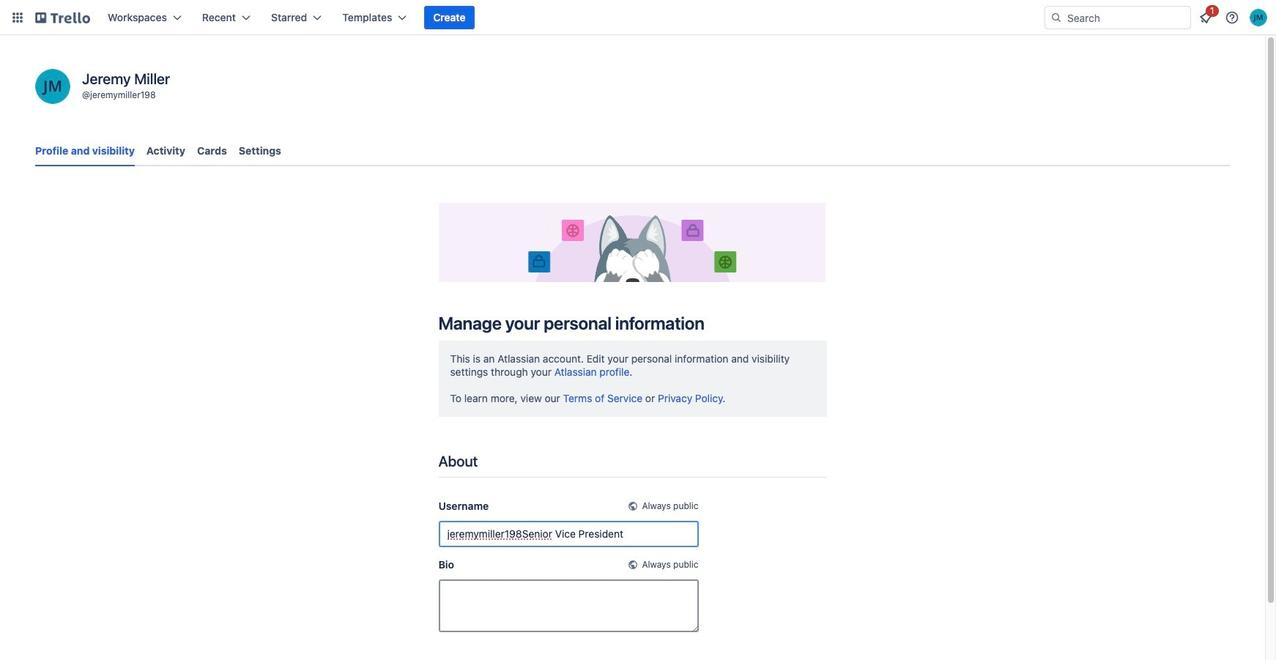 Task type: describe. For each thing, give the bounding box(es) containing it.
back to home image
[[35, 6, 90, 29]]

primary element
[[0, 0, 1276, 35]]

Search field
[[1063, 7, 1191, 28]]

search image
[[1051, 12, 1063, 23]]

1 notification image
[[1197, 9, 1215, 26]]

0 horizontal spatial jeremy miller (jeremymiller198) image
[[35, 69, 70, 104]]

open information menu image
[[1225, 10, 1240, 25]]



Task type: vqa. For each thing, say whether or not it's contained in the screenshot.
the leftmost "J"
no



Task type: locate. For each thing, give the bounding box(es) containing it.
None text field
[[439, 579, 699, 632]]

jeremy miller (jeremymiller198) image down the back to home image
[[35, 69, 70, 104]]

1 horizontal spatial jeremy miller (jeremymiller198) image
[[1250, 9, 1268, 26]]

0 vertical spatial jeremy miller (jeremymiller198) image
[[1250, 9, 1268, 26]]

jeremy miller (jeremymiller198) image right 'open information menu' icon on the right top of page
[[1250, 9, 1268, 26]]

jeremy miller (jeremymiller198) image
[[1250, 9, 1268, 26], [35, 69, 70, 104]]

None text field
[[439, 521, 699, 547]]

1 vertical spatial jeremy miller (jeremymiller198) image
[[35, 69, 70, 104]]



